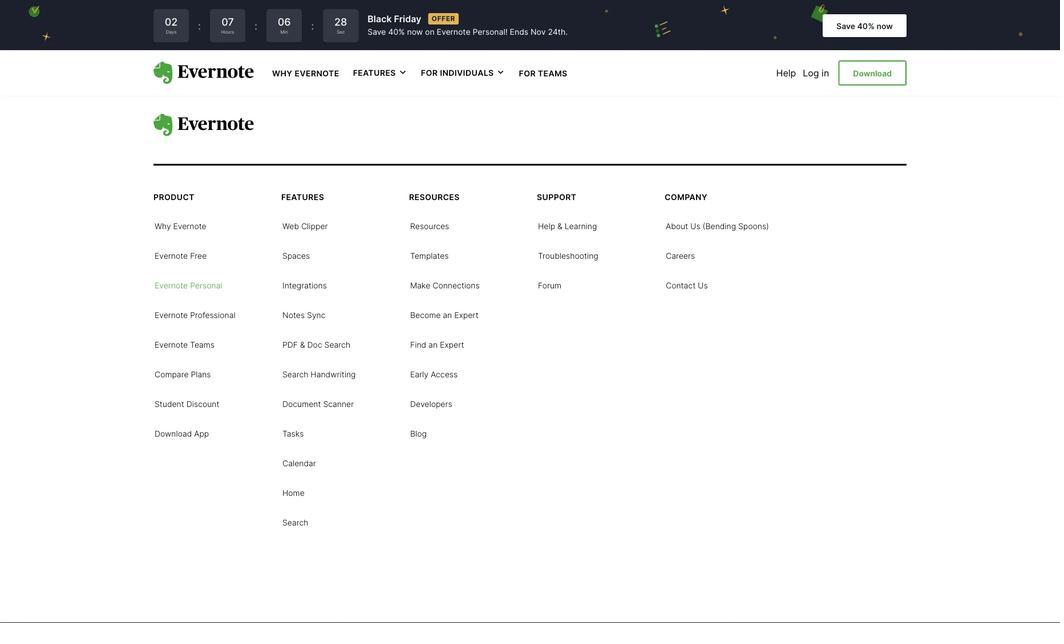 Task type: locate. For each thing, give the bounding box(es) containing it.
: left "07 hours"
[[198, 19, 201, 32]]

web clipper link
[[282, 221, 328, 232]]

for inside button
[[421, 68, 438, 78]]

resources link
[[410, 221, 449, 232]]

search link
[[282, 517, 308, 528]]

0 horizontal spatial teams
[[190, 340, 215, 350]]

now inside "link"
[[877, 21, 893, 31]]

save inside "link"
[[836, 21, 855, 31]]

evernote left free
[[155, 251, 188, 261]]

search down home
[[282, 518, 308, 528]]

&
[[557, 222, 562, 231], [300, 340, 305, 350]]

pdf & doc search
[[282, 340, 350, 350]]

resources up templates link
[[410, 222, 449, 231]]

careers
[[666, 251, 695, 261]]

free
[[190, 251, 207, 261]]

save 40% now
[[836, 21, 893, 31]]

forum link
[[538, 280, 561, 291]]

0 horizontal spatial :
[[198, 19, 201, 32]]

evernote
[[437, 27, 470, 37], [295, 68, 339, 78], [173, 222, 206, 231], [155, 251, 188, 261], [155, 281, 188, 291], [155, 311, 188, 320], [155, 340, 188, 350]]

0 vertical spatial evernote logo image
[[153, 62, 254, 84]]

evernote teams link
[[155, 339, 215, 350]]

make
[[410, 281, 430, 291]]

an right the become
[[443, 311, 452, 320]]

2 vertical spatial search
[[282, 518, 308, 528]]

us
[[690, 222, 700, 231], [698, 281, 708, 291]]

search for search
[[282, 518, 308, 528]]

company
[[665, 192, 708, 202]]

why evernote for evernote
[[155, 222, 206, 231]]

download for download app
[[155, 429, 192, 439]]

0 horizontal spatial why evernote
[[155, 222, 206, 231]]

1 vertical spatial &
[[300, 340, 305, 350]]

help left log
[[776, 67, 796, 78]]

1 horizontal spatial why evernote
[[272, 68, 339, 78]]

1 horizontal spatial for
[[519, 68, 536, 78]]

06 min
[[278, 16, 291, 35]]

in
[[822, 67, 829, 78]]

1 horizontal spatial download
[[853, 68, 892, 78]]

why evernote link down showcase of the calendar feature of evernote image
[[272, 67, 339, 78]]

save 40% now on evernote personal! ends nov 24th.
[[368, 27, 568, 37]]

0 vertical spatial why evernote link
[[272, 67, 339, 78]]

save up download link
[[836, 21, 855, 31]]

40% down black friday
[[388, 27, 405, 37]]

2 horizontal spatial :
[[311, 19, 314, 32]]

why evernote
[[272, 68, 339, 78], [155, 222, 206, 231]]

1 horizontal spatial why evernote link
[[272, 67, 339, 78]]

for teams link
[[519, 67, 567, 78]]

& left learning at the top right of page
[[557, 222, 562, 231]]

0 horizontal spatial save
[[368, 27, 386, 37]]

doc
[[307, 340, 322, 350]]

1 horizontal spatial teams
[[538, 68, 567, 78]]

discount
[[186, 400, 219, 409]]

why evernote link
[[272, 67, 339, 78], [155, 221, 206, 232]]

features
[[353, 68, 396, 78], [281, 192, 324, 202]]

1 vertical spatial resources
[[410, 222, 449, 231]]

40% for save 40% now
[[857, 21, 875, 31]]

early access
[[410, 370, 458, 380]]

1 vertical spatial search
[[282, 370, 308, 380]]

download
[[853, 68, 892, 78], [155, 429, 192, 439]]

0 vertical spatial teams
[[538, 68, 567, 78]]

1 horizontal spatial :
[[255, 19, 257, 32]]

24th.
[[548, 27, 568, 37]]

0 horizontal spatial download
[[155, 429, 192, 439]]

40% up download link
[[857, 21, 875, 31]]

& for help
[[557, 222, 562, 231]]

: right 06 min
[[311, 19, 314, 32]]

support
[[537, 192, 577, 202]]

0 horizontal spatial &
[[300, 340, 305, 350]]

app
[[194, 429, 209, 439]]

us for about
[[690, 222, 700, 231]]

0 vertical spatial help
[[776, 67, 796, 78]]

0 horizontal spatial for
[[421, 68, 438, 78]]

download left app
[[155, 429, 192, 439]]

0 vertical spatial why evernote
[[272, 68, 339, 78]]

0 horizontal spatial why evernote link
[[155, 221, 206, 232]]

search
[[324, 340, 350, 350], [282, 370, 308, 380], [282, 518, 308, 528]]

for for for teams
[[519, 68, 536, 78]]

evernote teams
[[155, 340, 215, 350]]

why for evernote professional
[[155, 222, 171, 231]]

evernote free
[[155, 251, 207, 261]]

friday
[[394, 13, 421, 24]]

help link
[[776, 67, 796, 78]]

0 vertical spatial &
[[557, 222, 562, 231]]

expert for become an expert
[[454, 311, 479, 320]]

hours
[[221, 29, 234, 35]]

0 horizontal spatial an
[[429, 340, 438, 350]]

& left doc
[[300, 340, 305, 350]]

02
[[165, 16, 178, 28]]

1 vertical spatial why evernote link
[[155, 221, 206, 232]]

for down ends
[[519, 68, 536, 78]]

help down support
[[538, 222, 555, 231]]

0 vertical spatial expert
[[454, 311, 479, 320]]

evernote down "offer"
[[437, 27, 470, 37]]

1 vertical spatial us
[[698, 281, 708, 291]]

resources up resources link
[[409, 192, 460, 202]]

search right doc
[[324, 340, 350, 350]]

why evernote down showcase of the calendar feature of evernote image
[[272, 68, 339, 78]]

connections
[[433, 281, 480, 291]]

download right in
[[853, 68, 892, 78]]

1 vertical spatial an
[[429, 340, 438, 350]]

teams up plans
[[190, 340, 215, 350]]

why down the product
[[155, 222, 171, 231]]

0 vertical spatial why
[[272, 68, 292, 78]]

1 horizontal spatial an
[[443, 311, 452, 320]]

0 horizontal spatial now
[[407, 27, 423, 37]]

for teams
[[519, 68, 567, 78]]

(bending
[[703, 222, 736, 231]]

early
[[410, 370, 428, 380]]

help
[[776, 67, 796, 78], [538, 222, 555, 231]]

log
[[803, 67, 819, 78]]

teams down 24th.
[[538, 68, 567, 78]]

0 horizontal spatial help
[[538, 222, 555, 231]]

black friday
[[368, 13, 421, 24]]

0 horizontal spatial 40%
[[388, 27, 405, 37]]

document scanner
[[282, 400, 354, 409]]

handwriting
[[311, 370, 356, 380]]

become
[[410, 311, 441, 320]]

1 horizontal spatial save
[[836, 21, 855, 31]]

evernote logo image
[[153, 62, 254, 84], [153, 114, 254, 137]]

0 horizontal spatial why
[[155, 222, 171, 231]]

1 horizontal spatial 40%
[[857, 21, 875, 31]]

0 vertical spatial search
[[324, 340, 350, 350]]

: right "07 hours"
[[255, 19, 257, 32]]

1 horizontal spatial &
[[557, 222, 562, 231]]

web clipper
[[282, 222, 328, 231]]

40% for save 40% now on evernote personal! ends nov 24th.
[[388, 27, 405, 37]]

log in link
[[803, 67, 829, 78]]

an right "find"
[[429, 340, 438, 350]]

1 horizontal spatial help
[[776, 67, 796, 78]]

1 horizontal spatial features
[[353, 68, 396, 78]]

40% inside "link"
[[857, 21, 875, 31]]

0 vertical spatial an
[[443, 311, 452, 320]]

us right contact
[[698, 281, 708, 291]]

save for save 40% now
[[836, 21, 855, 31]]

06
[[278, 16, 291, 28]]

why down 'min'
[[272, 68, 292, 78]]

contact us
[[666, 281, 708, 291]]

1 horizontal spatial why
[[272, 68, 292, 78]]

features down black on the left of page
[[353, 68, 396, 78]]

40%
[[857, 21, 875, 31], [388, 27, 405, 37]]

0 vertical spatial us
[[690, 222, 700, 231]]

0 vertical spatial features
[[353, 68, 396, 78]]

student discount
[[155, 400, 219, 409]]

developers
[[410, 400, 452, 409]]

expert down connections
[[454, 311, 479, 320]]

expert down become an expert
[[440, 340, 464, 350]]

1 vertical spatial evernote logo image
[[153, 114, 254, 137]]

save down black on the left of page
[[368, 27, 386, 37]]

:
[[198, 19, 201, 32], [255, 19, 257, 32], [311, 19, 314, 32]]

why evernote for for
[[272, 68, 339, 78]]

pdf
[[282, 340, 298, 350]]

1 horizontal spatial now
[[877, 21, 893, 31]]

1 vertical spatial features
[[281, 192, 324, 202]]

tasks link
[[282, 428, 304, 439]]

now left on
[[407, 27, 423, 37]]

us right the about
[[690, 222, 700, 231]]

why evernote up evernote free link
[[155, 222, 206, 231]]

find
[[410, 340, 426, 350]]

evernote down showcase of the calendar feature of evernote image
[[295, 68, 339, 78]]

troubleshooting link
[[538, 250, 598, 261]]

calendar
[[282, 459, 316, 469]]

for left individuals
[[421, 68, 438, 78]]

search for search handwriting
[[282, 370, 308, 380]]

0 vertical spatial download
[[853, 68, 892, 78]]

features button
[[353, 67, 407, 79]]

developers link
[[410, 399, 452, 410]]

0 vertical spatial resources
[[409, 192, 460, 202]]

an
[[443, 311, 452, 320], [429, 340, 438, 350]]

become an expert
[[410, 311, 479, 320]]

1 vertical spatial teams
[[190, 340, 215, 350]]

contact
[[666, 281, 696, 291]]

help for help
[[776, 67, 796, 78]]

days
[[166, 29, 177, 35]]

now for save 40% now
[[877, 21, 893, 31]]

1 vertical spatial help
[[538, 222, 555, 231]]

now up download link
[[877, 21, 893, 31]]

search down pdf
[[282, 370, 308, 380]]

1 vertical spatial download
[[155, 429, 192, 439]]

1 vertical spatial why evernote
[[155, 222, 206, 231]]

teams
[[538, 68, 567, 78], [190, 340, 215, 350]]

1 vertical spatial expert
[[440, 340, 464, 350]]

features up web clipper link
[[281, 192, 324, 202]]

1 vertical spatial why
[[155, 222, 171, 231]]

offer
[[432, 14, 455, 23]]

download for download
[[853, 68, 892, 78]]

why evernote link up evernote free link
[[155, 221, 206, 232]]



Task type: vqa. For each thing, say whether or not it's contained in the screenshot.
have
no



Task type: describe. For each thing, give the bounding box(es) containing it.
0 horizontal spatial features
[[281, 192, 324, 202]]

for individuals button
[[421, 67, 505, 79]]

find an expert link
[[410, 339, 464, 350]]

about us (bending spoons)
[[666, 222, 769, 231]]

sync
[[307, 311, 325, 320]]

help & learning
[[538, 222, 597, 231]]

evernote free link
[[155, 250, 207, 261]]

evernote professional link
[[155, 310, 235, 321]]

download app
[[155, 429, 209, 439]]

evernote personal
[[155, 281, 222, 291]]

evernote up evernote free link
[[173, 222, 206, 231]]

scanner
[[323, 400, 354, 409]]

download app link
[[155, 428, 209, 439]]

help & learning link
[[538, 221, 597, 232]]

why evernote link for evernote
[[155, 221, 206, 232]]

learning
[[565, 222, 597, 231]]

& for pdf
[[300, 340, 305, 350]]

blog link
[[410, 428, 427, 439]]

web
[[282, 222, 299, 231]]

showcase of the calendar feature of evernote image
[[153, 0, 450, 59]]

home
[[282, 489, 305, 498]]

become an expert link
[[410, 310, 479, 321]]

3 : from the left
[[311, 19, 314, 32]]

black
[[368, 13, 392, 24]]

on
[[425, 27, 435, 37]]

1 : from the left
[[198, 19, 201, 32]]

an for become
[[443, 311, 452, 320]]

forum
[[538, 281, 561, 291]]

spoons)
[[738, 222, 769, 231]]

access
[[431, 370, 458, 380]]

1 evernote logo image from the top
[[153, 62, 254, 84]]

teams for for teams
[[538, 68, 567, 78]]

about us (bending spoons) link
[[666, 221, 769, 232]]

expert for find an expert
[[440, 340, 464, 350]]

for individuals
[[421, 68, 494, 78]]

spaces
[[282, 251, 310, 261]]

make connections
[[410, 281, 480, 291]]

plans
[[191, 370, 211, 380]]

evernote down evernote free
[[155, 281, 188, 291]]

document scanner link
[[282, 399, 354, 410]]

compare plans
[[155, 370, 211, 380]]

sec
[[337, 29, 345, 35]]

for for for individuals
[[421, 68, 438, 78]]

tasks
[[282, 429, 304, 439]]

us for contact
[[698, 281, 708, 291]]

integrations link
[[282, 280, 327, 291]]

2 evernote logo image from the top
[[153, 114, 254, 137]]

home link
[[282, 488, 305, 499]]

why evernote link for for
[[272, 67, 339, 78]]

2 : from the left
[[255, 19, 257, 32]]

07 hours
[[221, 16, 234, 35]]

an for find
[[429, 340, 438, 350]]

pdf & doc search link
[[282, 339, 350, 350]]

evernote up evernote teams link
[[155, 311, 188, 320]]

nov
[[531, 27, 546, 37]]

contact us link
[[666, 280, 708, 291]]

28
[[334, 16, 347, 28]]

product
[[153, 192, 195, 202]]

find an expert
[[410, 340, 464, 350]]

log in
[[803, 67, 829, 78]]

professional
[[190, 311, 235, 320]]

calendar link
[[282, 458, 316, 469]]

evernote up compare
[[155, 340, 188, 350]]

min
[[280, 29, 288, 35]]

compare
[[155, 370, 189, 380]]

help for help & learning
[[538, 222, 555, 231]]

02 days
[[165, 16, 178, 35]]

careers link
[[666, 250, 695, 261]]

clipper
[[301, 222, 328, 231]]

why for for teams
[[272, 68, 292, 78]]

save for save 40% now on evernote personal! ends nov 24th.
[[368, 27, 386, 37]]

personal!
[[473, 27, 508, 37]]

integrations
[[282, 281, 327, 291]]

notes sync
[[282, 311, 325, 320]]

individuals
[[440, 68, 494, 78]]

download link
[[838, 60, 907, 86]]

about
[[666, 222, 688, 231]]

templates link
[[410, 250, 449, 261]]

now for save 40% now on evernote personal! ends nov 24th.
[[407, 27, 423, 37]]

notes
[[282, 311, 305, 320]]

07
[[222, 16, 234, 28]]

teams for evernote teams
[[190, 340, 215, 350]]

features inside button
[[353, 68, 396, 78]]

student discount link
[[155, 399, 219, 410]]

notes sync link
[[282, 310, 325, 321]]

blog
[[410, 429, 427, 439]]

make connections link
[[410, 280, 480, 291]]

personal
[[190, 281, 222, 291]]

compare plans link
[[155, 369, 211, 380]]

evernote personal link
[[155, 280, 222, 291]]

student
[[155, 400, 184, 409]]

early access link
[[410, 369, 458, 380]]

ends
[[510, 27, 528, 37]]

28 sec
[[334, 16, 347, 35]]



